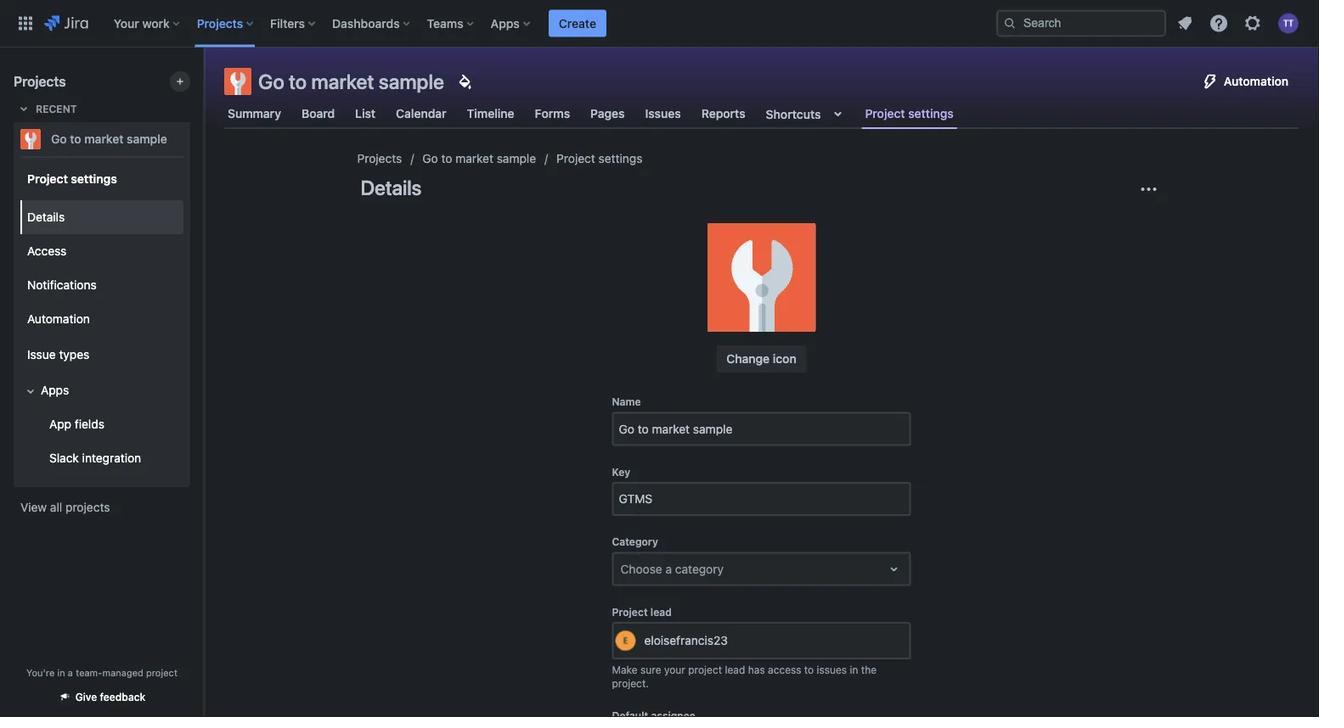Task type: vqa. For each thing, say whether or not it's contained in the screenshot.
View all projects
yes



Task type: locate. For each thing, give the bounding box(es) containing it.
icon
[[773, 352, 797, 366]]

projects
[[197, 16, 243, 30], [14, 73, 66, 90], [357, 152, 402, 166]]

0 horizontal spatial in
[[57, 668, 65, 679]]

details link
[[20, 201, 184, 235]]

calendar
[[396, 107, 447, 121]]

reports link
[[698, 99, 749, 129]]

automation
[[1224, 74, 1289, 88], [27, 312, 90, 326]]

primary element
[[10, 0, 997, 47]]

0 horizontal spatial automation
[[27, 312, 90, 326]]

go to market sample
[[258, 70, 444, 93], [51, 132, 167, 146], [423, 152, 536, 166]]

automation down notifications
[[27, 312, 90, 326]]

1 vertical spatial apps
[[41, 384, 69, 398]]

1 vertical spatial market
[[84, 132, 124, 146]]

search image
[[1003, 17, 1017, 30]]

pages
[[591, 107, 625, 121]]

calendar link
[[393, 99, 450, 129]]

1 horizontal spatial lead
[[725, 664, 745, 676]]

projects button
[[192, 10, 260, 37]]

sample left add to starred image
[[127, 132, 167, 146]]

managed
[[102, 668, 143, 679]]

more image
[[1139, 179, 1159, 200]]

tab list containing project settings
[[214, 99, 1309, 129]]

1 vertical spatial sample
[[127, 132, 167, 146]]

automation right automation icon
[[1224, 74, 1289, 88]]

category
[[675, 562, 724, 576]]

filters
[[270, 16, 305, 30]]

your
[[664, 664, 686, 676]]

in right "you're" in the bottom left of the page
[[57, 668, 65, 679]]

details down projects link at the left top
[[361, 176, 422, 200]]

2 horizontal spatial settings
[[909, 106, 954, 121]]

go to market sample link down timeline link
[[423, 149, 536, 169]]

banner containing your work
[[0, 0, 1320, 48]]

go down recent
[[51, 132, 67, 146]]

sample down timeline link
[[497, 152, 536, 166]]

collapse recent projects image
[[14, 99, 34, 119]]

0 vertical spatial projects
[[197, 16, 243, 30]]

1 vertical spatial lead
[[725, 664, 745, 676]]

1 vertical spatial automation
[[27, 312, 90, 326]]

banner
[[0, 0, 1320, 48]]

1 horizontal spatial automation
[[1224, 74, 1289, 88]]

a right choose
[[666, 562, 672, 576]]

sample up 'calendar'
[[379, 70, 444, 93]]

projects inside dropdown button
[[197, 16, 243, 30]]

a left team-
[[68, 668, 73, 679]]

0 horizontal spatial lead
[[651, 607, 672, 619]]

give feedback
[[75, 692, 146, 704]]

Category text field
[[621, 561, 624, 578]]

shortcuts button
[[763, 99, 852, 129]]

2 vertical spatial go
[[423, 152, 438, 166]]

2 vertical spatial projects
[[357, 152, 402, 166]]

details up access
[[27, 210, 65, 224]]

create button
[[549, 10, 607, 37]]

project
[[688, 664, 722, 676], [146, 668, 178, 679]]

a
[[666, 562, 672, 576], [68, 668, 73, 679]]

2 horizontal spatial projects
[[357, 152, 402, 166]]

make
[[612, 664, 638, 676]]

automation button
[[1190, 68, 1299, 95]]

go to market sample down recent
[[51, 132, 167, 146]]

1 group from the top
[[17, 156, 184, 486]]

settings
[[909, 106, 954, 121], [599, 152, 643, 166], [71, 171, 117, 185]]

group containing project settings
[[17, 156, 184, 486]]

list link
[[352, 99, 379, 129]]

project right shortcuts popup button
[[865, 106, 905, 121]]

give feedback button
[[48, 684, 156, 712]]

group
[[17, 156, 184, 486], [17, 195, 184, 481]]

project settings link
[[557, 149, 643, 169]]

forms link
[[532, 99, 574, 129]]

lead left 'has'
[[725, 664, 745, 676]]

apps right teams dropdown button
[[491, 16, 520, 30]]

jira image
[[44, 13, 88, 34], [44, 13, 88, 34]]

1 horizontal spatial apps
[[491, 16, 520, 30]]

projects up collapse recent projects icon
[[14, 73, 66, 90]]

in left the the
[[850, 664, 859, 676]]

1 horizontal spatial in
[[850, 664, 859, 676]]

go to market sample down timeline link
[[423, 152, 536, 166]]

to down calendar link
[[441, 152, 452, 166]]

lead up eloisefrancis23
[[651, 607, 672, 619]]

0 vertical spatial sample
[[379, 70, 444, 93]]

1 horizontal spatial projects
[[197, 16, 243, 30]]

2 horizontal spatial sample
[[497, 152, 536, 166]]

market up details link
[[84, 132, 124, 146]]

choose
[[621, 562, 663, 576]]

project
[[865, 106, 905, 121], [557, 152, 596, 166], [27, 171, 68, 185], [612, 607, 648, 619]]

in
[[850, 664, 859, 676], [57, 668, 65, 679]]

apps button
[[486, 10, 537, 37]]

0 horizontal spatial project settings
[[27, 171, 117, 185]]

sample
[[379, 70, 444, 93], [127, 132, 167, 146], [497, 152, 536, 166]]

0 horizontal spatial market
[[84, 132, 124, 146]]

category
[[612, 537, 658, 548]]

0 vertical spatial go
[[258, 70, 284, 93]]

to inside make sure your project lead has access to issues in the project.
[[804, 664, 814, 676]]

issues link
[[642, 99, 685, 129]]

you're in a team-managed project
[[26, 668, 178, 679]]

project right managed on the left of the page
[[146, 668, 178, 679]]

go to market sample link down recent
[[14, 122, 184, 156]]

add to starred image
[[185, 129, 206, 150]]

1 horizontal spatial go to market sample link
[[423, 149, 536, 169]]

issues
[[645, 107, 681, 121]]

go down calendar link
[[423, 152, 438, 166]]

2 vertical spatial project settings
[[27, 171, 117, 185]]

2 vertical spatial settings
[[71, 171, 117, 185]]

apps
[[491, 16, 520, 30], [41, 384, 69, 398]]

project settings
[[865, 106, 954, 121], [557, 152, 643, 166], [27, 171, 117, 185]]

market down timeline link
[[456, 152, 494, 166]]

tab list
[[214, 99, 1309, 129]]

1 horizontal spatial project settings
[[557, 152, 643, 166]]

1 horizontal spatial market
[[311, 70, 374, 93]]

go to market sample up list
[[258, 70, 444, 93]]

1 horizontal spatial project
[[688, 664, 722, 676]]

apps inside button
[[41, 384, 69, 398]]

go to market sample link
[[14, 122, 184, 156], [423, 149, 536, 169]]

sidebar navigation image
[[185, 68, 223, 102]]

to
[[289, 70, 307, 93], [70, 132, 81, 146], [441, 152, 452, 166], [804, 664, 814, 676]]

slack
[[49, 452, 79, 466]]

1 horizontal spatial sample
[[379, 70, 444, 93]]

settings image
[[1243, 13, 1263, 34]]

1 vertical spatial go
[[51, 132, 67, 146]]

apps up app
[[41, 384, 69, 398]]

1 horizontal spatial details
[[361, 176, 422, 200]]

2 horizontal spatial project settings
[[865, 106, 954, 121]]

create
[[559, 16, 596, 30]]

0 vertical spatial automation
[[1224, 74, 1289, 88]]

0 horizontal spatial projects
[[14, 73, 66, 90]]

feedback
[[100, 692, 146, 704]]

2 group from the top
[[17, 195, 184, 481]]

pages link
[[587, 99, 628, 129]]

notifications
[[27, 278, 97, 292]]

automation image
[[1200, 71, 1221, 92]]

2 vertical spatial go to market sample
[[423, 152, 536, 166]]

0 horizontal spatial settings
[[71, 171, 117, 185]]

project up eloisefrancis23 image
[[612, 607, 648, 619]]

projects link
[[357, 149, 402, 169]]

0 vertical spatial a
[[666, 562, 672, 576]]

0 vertical spatial apps
[[491, 16, 520, 30]]

0 horizontal spatial a
[[68, 668, 73, 679]]

0 horizontal spatial sample
[[127, 132, 167, 146]]

project right 'your'
[[688, 664, 722, 676]]

issue types
[[27, 348, 89, 362]]

0 vertical spatial project settings
[[865, 106, 954, 121]]

to left the issues
[[804, 664, 814, 676]]

project lead
[[612, 607, 672, 619]]

issue
[[27, 348, 56, 362]]

app fields
[[49, 418, 104, 432]]

1 vertical spatial project settings
[[557, 152, 643, 166]]

go up summary
[[258, 70, 284, 93]]

details
[[361, 176, 422, 200], [27, 210, 65, 224]]

1 horizontal spatial a
[[666, 562, 672, 576]]

0 vertical spatial lead
[[651, 607, 672, 619]]

0 vertical spatial go to market sample
[[258, 70, 444, 93]]

projects up the sidebar navigation icon
[[197, 16, 243, 30]]

0 horizontal spatial apps
[[41, 384, 69, 398]]

in inside make sure your project lead has access to issues in the project.
[[850, 664, 859, 676]]

0 horizontal spatial details
[[27, 210, 65, 224]]

work
[[142, 16, 170, 30]]

market up list
[[311, 70, 374, 93]]

view
[[20, 501, 47, 515]]

0 vertical spatial settings
[[909, 106, 954, 121]]

projects down list link
[[357, 152, 402, 166]]

1 vertical spatial settings
[[599, 152, 643, 166]]

1 vertical spatial details
[[27, 210, 65, 224]]

automation link
[[20, 302, 184, 336]]

2 vertical spatial market
[[456, 152, 494, 166]]

app fields link
[[31, 408, 184, 442]]

lead
[[651, 607, 672, 619], [725, 664, 745, 676]]



Task type: describe. For each thing, give the bounding box(es) containing it.
types
[[59, 348, 89, 362]]

change
[[727, 352, 770, 366]]

details inside details link
[[27, 210, 65, 224]]

Key field
[[614, 484, 910, 515]]

fields
[[75, 418, 104, 432]]

the
[[861, 664, 877, 676]]

2 vertical spatial sample
[[497, 152, 536, 166]]

create project image
[[173, 75, 187, 88]]

board link
[[298, 99, 338, 129]]

eloisefrancis23
[[644, 634, 728, 648]]

Name field
[[614, 414, 910, 445]]

your profile and settings image
[[1279, 13, 1299, 34]]

eloisefrancis23 image
[[616, 631, 636, 652]]

project.
[[612, 678, 649, 690]]

dashboards
[[332, 16, 400, 30]]

make sure your project lead has access to issues in the project.
[[612, 664, 877, 690]]

sure
[[641, 664, 662, 676]]

1 horizontal spatial settings
[[599, 152, 643, 166]]

0 vertical spatial market
[[311, 70, 374, 93]]

0 horizontal spatial project
[[146, 668, 178, 679]]

slack integration
[[49, 452, 141, 466]]

access link
[[20, 235, 184, 269]]

your work
[[114, 16, 170, 30]]

has
[[748, 664, 765, 676]]

integration
[[82, 452, 141, 466]]

Search field
[[997, 10, 1167, 37]]

project avatar image
[[707, 223, 816, 332]]

1 vertical spatial projects
[[14, 73, 66, 90]]

your work button
[[109, 10, 187, 37]]

summary link
[[224, 99, 285, 129]]

0 horizontal spatial go
[[51, 132, 67, 146]]

projects
[[65, 501, 110, 515]]

all
[[50, 501, 62, 515]]

1 vertical spatial a
[[68, 668, 73, 679]]

notifications link
[[20, 269, 184, 302]]

0 vertical spatial details
[[361, 176, 422, 200]]

issues
[[817, 664, 847, 676]]

2 horizontal spatial market
[[456, 152, 494, 166]]

summary
[[228, 107, 281, 121]]

automation inside "button"
[[1224, 74, 1289, 88]]

timeline link
[[464, 99, 518, 129]]

reports
[[702, 107, 746, 121]]

project down forms link
[[557, 152, 596, 166]]

key
[[612, 466, 631, 478]]

choose a category
[[621, 562, 724, 576]]

project inside make sure your project lead has access to issues in the project.
[[688, 664, 722, 676]]

view all projects
[[20, 501, 110, 515]]

you're
[[26, 668, 55, 679]]

projects for the projects dropdown button
[[197, 16, 243, 30]]

notifications image
[[1175, 13, 1196, 34]]

projects for projects link at the left top
[[357, 152, 402, 166]]

your
[[114, 16, 139, 30]]

lead inside make sure your project lead has access to issues in the project.
[[725, 664, 745, 676]]

expand image
[[20, 382, 41, 402]]

help image
[[1209, 13, 1230, 34]]

apps button
[[20, 374, 184, 408]]

give
[[75, 692, 97, 704]]

name
[[612, 396, 641, 408]]

1 horizontal spatial go
[[258, 70, 284, 93]]

timeline
[[467, 107, 515, 121]]

2 horizontal spatial go
[[423, 152, 438, 166]]

slack integration link
[[31, 442, 184, 476]]

board
[[302, 107, 335, 121]]

access
[[768, 664, 802, 676]]

team-
[[76, 668, 102, 679]]

view all projects link
[[14, 493, 190, 523]]

appswitcher icon image
[[15, 13, 36, 34]]

teams
[[427, 16, 464, 30]]

dashboards button
[[327, 10, 417, 37]]

teams button
[[422, 10, 481, 37]]

apps inside dropdown button
[[491, 16, 520, 30]]

change icon
[[727, 352, 797, 366]]

app
[[49, 418, 71, 432]]

recent
[[36, 103, 77, 115]]

0 horizontal spatial go to market sample link
[[14, 122, 184, 156]]

open image
[[884, 559, 905, 580]]

project up details link
[[27, 171, 68, 185]]

to up board
[[289, 70, 307, 93]]

filters button
[[265, 10, 322, 37]]

forms
[[535, 107, 570, 121]]

list
[[355, 107, 376, 121]]

group containing details
[[17, 195, 184, 481]]

access
[[27, 244, 67, 258]]

to down recent
[[70, 132, 81, 146]]

issue types link
[[20, 336, 184, 374]]

shortcuts
[[766, 107, 821, 121]]

set background color image
[[455, 71, 475, 92]]

1 vertical spatial go to market sample
[[51, 132, 167, 146]]

change icon button
[[717, 346, 807, 373]]



